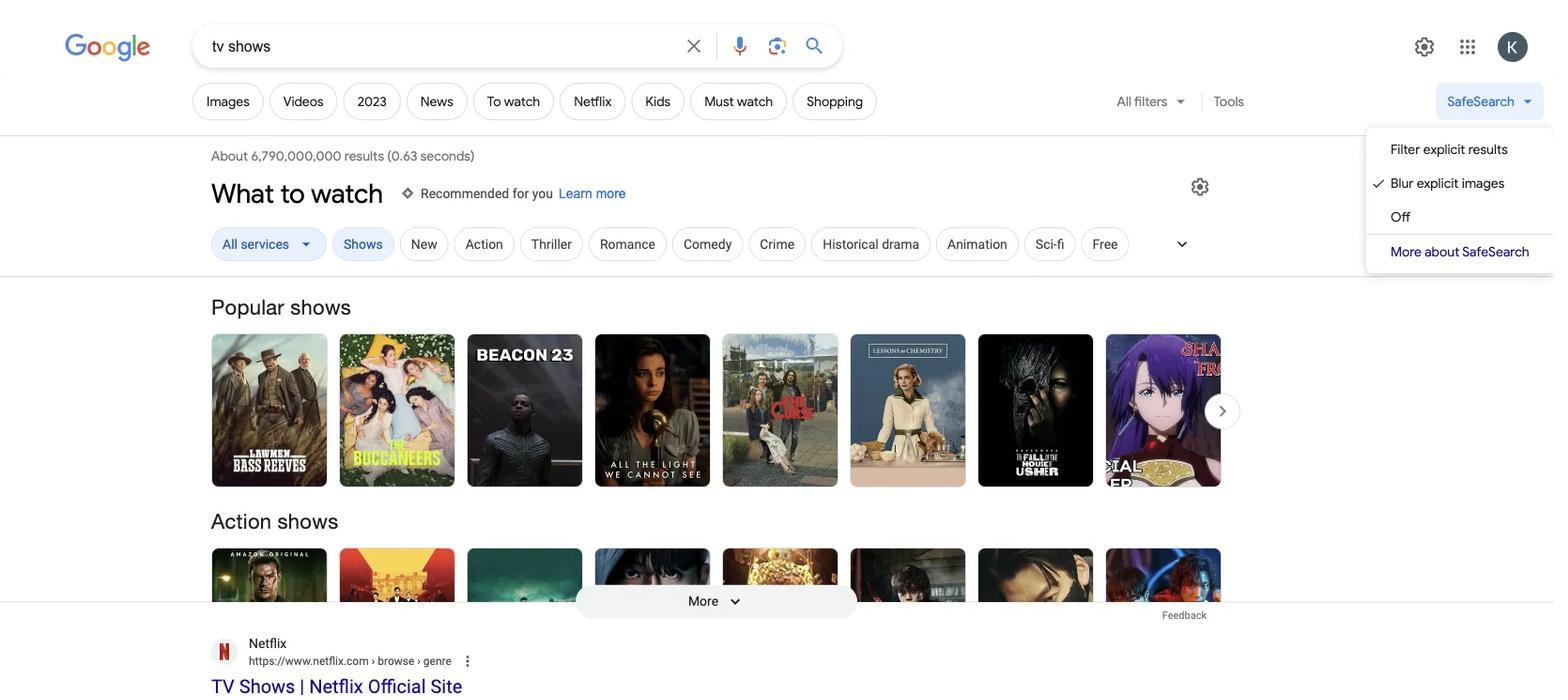 Task type: describe. For each thing, give the bounding box(es) containing it.
shopping
[[807, 93, 863, 110]]

all filters
[[1117, 93, 1168, 109]]

tools
[[1214, 93, 1245, 109]]

to watch link
[[473, 83, 554, 120]]

shows for action shows
[[278, 509, 339, 533]]

search by image image
[[766, 35, 789, 57]]

thriller button
[[520, 227, 583, 264]]

must watch link
[[690, 83, 787, 120]]

more
[[596, 186, 626, 201]]

watch for to watch
[[504, 93, 540, 110]]

shows
[[344, 236, 383, 252]]

romance button
[[589, 227, 667, 264]]

https://www.netflix.com
[[249, 655, 369, 668]]

what to watch
[[211, 177, 383, 210]]

all services
[[223, 236, 289, 252]]

search by voice image
[[729, 35, 751, 57]]

action shows
[[211, 509, 339, 533]]

more button
[[576, 585, 858, 619]]

recommended for you learn more
[[421, 186, 626, 201]]

comedy button
[[672, 227, 743, 264]]

what to watch heading
[[211, 177, 383, 210]]

comedy
[[684, 236, 732, 252]]

add kids element
[[646, 93, 671, 110]]

feedback
[[1163, 609, 1207, 621]]

about 6,790,000,000 results (0.63 seconds)
[[211, 148, 478, 164]]

netflix https://www.netflix.com › browse › genre
[[249, 635, 452, 668]]

free
[[1093, 236, 1118, 252]]

› browse › genre text field
[[369, 655, 452, 668]]

off link
[[1367, 200, 1554, 234]]

filter explicit results link
[[1367, 132, 1554, 166]]

off
[[1391, 209, 1411, 225]]

blur explicit images link
[[1367, 166, 1554, 200]]

Search search field
[[212, 36, 672, 59]]

sci-fi
[[1036, 236, 1065, 252]]

none text field containing https://www.netflix.com
[[249, 653, 452, 670]]

free button
[[1082, 227, 1129, 264]]

images
[[1462, 175, 1505, 191]]

blur explicit images
[[1391, 175, 1505, 191]]

browse
[[378, 655, 415, 668]]

new button
[[400, 227, 449, 264]]

explicit for blur
[[1417, 175, 1459, 191]]

action for action shows
[[211, 509, 272, 533]]

all for all services
[[223, 236, 238, 252]]

2 › from the left
[[417, 655, 421, 668]]

learn more link
[[559, 184, 626, 203]]

new
[[411, 236, 437, 252]]

news
[[421, 93, 454, 110]]

add must watch element
[[705, 93, 773, 110]]

historical drama
[[823, 236, 920, 252]]

must
[[705, 93, 734, 110]]

6,790,000,000
[[251, 148, 342, 164]]

thriller
[[531, 236, 572, 252]]

more for more
[[688, 594, 719, 609]]

news link
[[407, 83, 468, 120]]

netflix for netflix https://www.netflix.com › browse › genre
[[249, 635, 287, 651]]

what
[[211, 177, 274, 210]]



Task type: locate. For each thing, give the bounding box(es) containing it.
results inside menu
[[1469, 141, 1508, 157]]

›
[[372, 655, 375, 668], [417, 655, 421, 668]]

1 vertical spatial action
[[211, 509, 272, 533]]

None text field
[[249, 653, 452, 670]]

safesearch
[[1448, 93, 1515, 109], [1463, 243, 1530, 260]]

all left filters
[[1117, 93, 1132, 109]]

0 horizontal spatial netflix
[[249, 635, 287, 651]]

netflix for netflix
[[574, 93, 612, 110]]

kids
[[646, 93, 671, 110]]

shows inside heading
[[278, 509, 339, 533]]

0 vertical spatial netflix
[[574, 93, 612, 110]]

sci-
[[1036, 236, 1057, 252]]

results for 6,790,000,000
[[345, 148, 384, 164]]

results
[[1469, 141, 1508, 157], [345, 148, 384, 164]]

popular shows heading
[[211, 294, 1222, 320]]

netflix link
[[560, 83, 626, 120]]

kids link
[[631, 83, 685, 120]]

videos link
[[269, 83, 338, 120]]

more for more about safesearch
[[1391, 243, 1422, 260]]

watch inside heading
[[311, 177, 383, 210]]

more down action shows heading
[[688, 594, 719, 609]]

popular
[[211, 295, 285, 319]]

netflix
[[574, 93, 612, 110], [249, 635, 287, 651]]

add 2023 element
[[358, 93, 387, 110]]

shopping link
[[793, 83, 877, 120]]

0 horizontal spatial more
[[688, 594, 719, 609]]

results for explicit
[[1469, 141, 1508, 157]]

fi
[[1057, 236, 1065, 252]]

all left services
[[223, 236, 238, 252]]

to
[[487, 93, 501, 110]]

all for all filters
[[1117, 93, 1132, 109]]

explicit right the blur on the right top of the page
[[1417, 175, 1459, 191]]

2 horizontal spatial watch
[[737, 93, 773, 110]]

images
[[207, 93, 250, 110]]

filters
[[1134, 93, 1168, 109]]

watch for must watch
[[737, 93, 773, 110]]

watch right the to
[[504, 93, 540, 110]]

historical drama button
[[812, 227, 931, 264]]

menu containing filter explicit results
[[1367, 128, 1554, 273]]

to
[[280, 177, 305, 210]]

action button
[[454, 227, 515, 264]]

more inside button
[[688, 594, 719, 609]]

more inside menu
[[1391, 243, 1422, 260]]

shows inside heading
[[291, 295, 351, 319]]

safesearch up filter explicit results link
[[1448, 93, 1515, 109]]

sci-fi button
[[1025, 227, 1076, 264]]

1 vertical spatial netflix
[[249, 635, 287, 651]]

all
[[1117, 93, 1132, 109], [223, 236, 238, 252]]

for
[[513, 186, 529, 201]]

0 vertical spatial explicit
[[1424, 141, 1466, 157]]

shows
[[291, 295, 351, 319], [278, 509, 339, 533]]

watch down the about 6,790,000,000 results (0.63 seconds)
[[311, 177, 383, 210]]

(0.63
[[387, 148, 417, 164]]

action inside heading
[[211, 509, 272, 533]]

all inside all services "popup button"
[[223, 236, 238, 252]]

drama
[[882, 236, 920, 252]]

crime button
[[749, 227, 806, 264]]

1 horizontal spatial action
[[466, 236, 503, 252]]

safesearch inside dropdown button
[[1448, 93, 1515, 109]]

about
[[211, 148, 248, 164]]

watch right must
[[737, 93, 773, 110]]

more
[[1391, 243, 1422, 260], [688, 594, 719, 609]]

1 vertical spatial more
[[688, 594, 719, 609]]

1 vertical spatial safesearch
[[1463, 243, 1530, 260]]

google image
[[65, 34, 151, 62]]

explicit
[[1424, 141, 1466, 157], [1417, 175, 1459, 191]]

0 vertical spatial action
[[466, 236, 503, 252]]

netflix left kids link
[[574, 93, 612, 110]]

add netflix element
[[574, 93, 612, 110]]

1 horizontal spatial results
[[1469, 141, 1508, 157]]

recommended
[[421, 186, 509, 201]]

historical
[[823, 236, 879, 252]]

0 horizontal spatial watch
[[311, 177, 383, 210]]

explicit up blur explicit images
[[1424, 141, 1466, 157]]

videos
[[284, 93, 324, 110]]

all services button
[[211, 227, 327, 264]]

popular shows
[[211, 295, 351, 319]]

results left (0.63
[[345, 148, 384, 164]]

0 horizontal spatial ›
[[372, 655, 375, 668]]

1 vertical spatial shows
[[278, 509, 339, 533]]

2023 link
[[343, 83, 401, 120]]

to watch
[[487, 93, 540, 110]]

more about safesearch
[[1391, 243, 1530, 260]]

safesearch button
[[1437, 83, 1544, 128]]

1 horizontal spatial watch
[[504, 93, 540, 110]]

action inside button
[[466, 236, 503, 252]]

shows button
[[333, 227, 394, 264]]

filter
[[1391, 141, 1421, 157]]

about
[[1425, 243, 1460, 260]]

blur
[[1391, 175, 1414, 191]]

action for action
[[466, 236, 503, 252]]

› left "browse"
[[372, 655, 375, 668]]

0 vertical spatial shows
[[291, 295, 351, 319]]

1 vertical spatial all
[[223, 236, 238, 252]]

all inside popup button
[[1117, 93, 1132, 109]]

0 horizontal spatial results
[[345, 148, 384, 164]]

you
[[532, 186, 553, 201]]

results up the images
[[1469, 141, 1508, 157]]

feedback button
[[1147, 602, 1222, 628]]

› left genre
[[417, 655, 421, 668]]

action shows heading
[[211, 508, 1222, 534]]

1 horizontal spatial netflix
[[574, 93, 612, 110]]

action
[[466, 236, 503, 252], [211, 509, 272, 533]]

None search field
[[0, 23, 843, 68]]

tools button
[[1206, 83, 1253, 120]]

must watch
[[705, 93, 773, 110]]

0 horizontal spatial all
[[223, 236, 238, 252]]

0 vertical spatial more
[[1391, 243, 1422, 260]]

more about safesearch link
[[1367, 235, 1554, 269]]

learn
[[559, 186, 593, 201]]

filter explicit results
[[1391, 141, 1508, 157]]

animation button
[[936, 227, 1019, 264]]

crime
[[760, 236, 795, 252]]

all filters button
[[1106, 83, 1199, 128]]

1 › from the left
[[372, 655, 375, 668]]

add to watch element
[[487, 93, 540, 110]]

animation
[[948, 236, 1008, 252]]

2023
[[358, 93, 387, 110]]

0 vertical spatial all
[[1117, 93, 1132, 109]]

watch
[[504, 93, 540, 110], [737, 93, 773, 110], [311, 177, 383, 210]]

0 horizontal spatial action
[[211, 509, 272, 533]]

services
[[241, 236, 289, 252]]

safesearch down "off" link
[[1463, 243, 1530, 260]]

1 horizontal spatial all
[[1117, 93, 1132, 109]]

0 vertical spatial safesearch
[[1448, 93, 1515, 109]]

explicit for filter
[[1424, 141, 1466, 157]]

1 vertical spatial explicit
[[1417, 175, 1459, 191]]

more down off
[[1391, 243, 1422, 260]]

1 horizontal spatial ›
[[417, 655, 421, 668]]

romance
[[600, 236, 656, 252]]

genre
[[423, 655, 452, 668]]

shows for popular shows
[[291, 295, 351, 319]]

netflix up https://www.netflix.com
[[249, 635, 287, 651]]

netflix inside netflix https://www.netflix.com › browse › genre
[[249, 635, 287, 651]]

menu
[[1367, 128, 1554, 273]]

seconds)
[[420, 148, 475, 164]]

images link
[[193, 83, 264, 120]]

1 horizontal spatial more
[[1391, 243, 1422, 260]]



Task type: vqa. For each thing, say whether or not it's contained in the screenshot.
Sci-fi
yes



